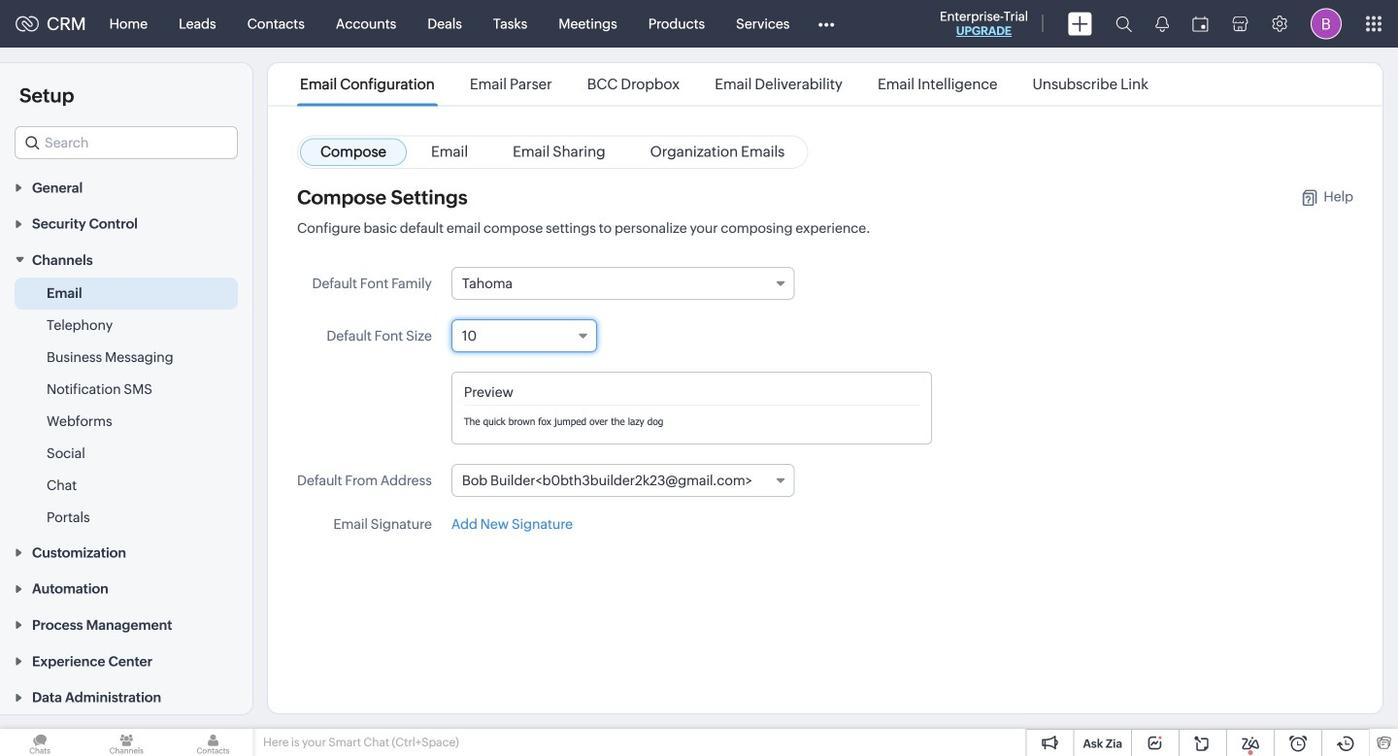 Task type: describe. For each thing, give the bounding box(es) containing it.
signals element
[[1144, 0, 1181, 48]]

chats image
[[0, 729, 80, 756]]

create menu element
[[1056, 0, 1104, 47]]

search element
[[1104, 0, 1144, 48]]

calendar image
[[1192, 16, 1209, 32]]

create menu image
[[1068, 12, 1092, 35]]

signals image
[[1155, 16, 1169, 32]]

Other Modules field
[[805, 8, 847, 39]]



Task type: locate. For each thing, give the bounding box(es) containing it.
region
[[0, 278, 252, 534]]

None field
[[15, 126, 238, 159], [451, 267, 795, 300], [451, 319, 597, 352], [451, 464, 795, 497], [451, 267, 795, 300], [451, 319, 597, 352], [451, 464, 795, 497]]

search image
[[1116, 16, 1132, 32]]

profile element
[[1299, 0, 1354, 47]]

profile image
[[1311, 8, 1342, 39]]

channels image
[[87, 729, 166, 756]]

Search text field
[[16, 127, 237, 158]]

logo image
[[16, 16, 39, 32]]

contacts image
[[173, 729, 253, 756]]

list
[[283, 63, 1166, 105]]

none field search
[[15, 126, 238, 159]]



Task type: vqa. For each thing, say whether or not it's contained in the screenshot.
the Email
no



